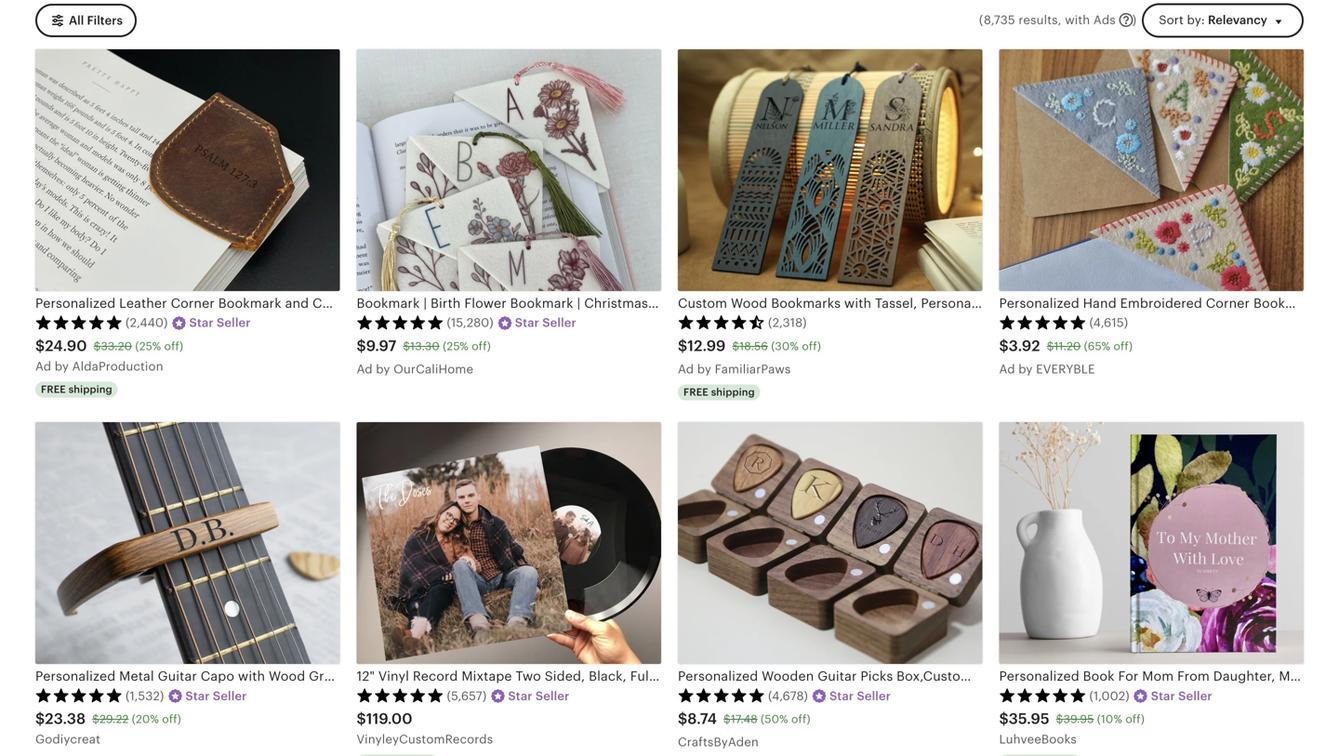 Task type: describe. For each thing, give the bounding box(es) containing it.
119.00
[[366, 711, 413, 727]]

off) for 35.95
[[1126, 713, 1145, 726]]

39.95
[[1064, 713, 1094, 726]]

5 out of 5 stars image up 119.00
[[357, 688, 444, 703]]

5 out of 5 stars image for 9.97
[[357, 315, 444, 330]]

y for 3.92
[[1026, 362, 1033, 376]]

(25% for 9.97
[[443, 340, 469, 353]]

vinyleycustomrecords
[[357, 733, 493, 747]]

seller for 35.95
[[1179, 689, 1213, 703]]

(4,615)
[[1090, 316, 1129, 330]]

all
[[69, 14, 84, 28]]

(4,678)
[[768, 689, 808, 703]]

seller for 23.38
[[213, 689, 247, 703]]

5 out of 5 stars image for 3.92
[[1000, 315, 1087, 330]]

$ inside $ 9.97 $ 13.30 (25% off)
[[403, 340, 410, 353]]

d for 3.92
[[1008, 362, 1016, 376]]

seller for 9.97
[[543, 316, 577, 330]]

personalized hand embroidered corner bookmark - 26 letters and 4 seasons - felt triangle page stitched corner bookmark image
[[1000, 49, 1304, 291]]

a inside "$ 24.90 $ 33.20 (25% off) a d b y aldaproduction"
[[35, 360, 44, 374]]

$ 24.90 $ 33.20 (25% off) a d b y aldaproduction
[[35, 338, 183, 374]]

$ 3.92 $ 11.20 (65% off)
[[1000, 338, 1133, 354]]

y inside "$ 24.90 $ 33.20 (25% off) a d b y aldaproduction"
[[62, 360, 69, 374]]

(20%
[[132, 713, 159, 726]]

off) for 3.92
[[1114, 340, 1133, 353]]

8.74
[[688, 711, 717, 727]]

godiycreat
[[35, 733, 100, 747]]

y for 9.97
[[384, 362, 390, 376]]

b for 3.92
[[1019, 362, 1027, 376]]

$ 8.74 $ 17.48 (50% off)
[[678, 711, 811, 727]]

star seller for 23.38
[[186, 689, 247, 703]]

$ 9.97 $ 13.30 (25% off)
[[357, 338, 491, 354]]

24.90
[[45, 338, 87, 354]]

seller for 24.90
[[217, 316, 251, 330]]

$ 12.99 $ 18.56 (30% off)
[[678, 338, 821, 354]]

12" vinyl record mixtape two sided, black, fully custom + songs - your amazing playlist on vinyl, 20 mins per side 40 total we press fastest image
[[357, 422, 661, 664]]

b for 12.99
[[697, 362, 705, 376]]

star seller right (5,657)
[[508, 689, 570, 703]]

b for 9.97
[[376, 362, 384, 376]]

5 out of 5 stars image for 35.95
[[1000, 688, 1087, 703]]

everyble
[[1036, 362, 1096, 376]]

with
[[1065, 13, 1091, 27]]

33.20
[[101, 340, 132, 353]]

free shipping for 24.90
[[41, 384, 112, 396]]

with ads
[[1065, 13, 1116, 27]]

11.20
[[1054, 340, 1081, 353]]

star for 8.74
[[830, 689, 854, 703]]

seller for 8.74
[[857, 689, 891, 703]]

a for 9.97
[[357, 362, 365, 376]]

d inside "$ 24.90 $ 33.20 (25% off) a d b y aldaproduction"
[[43, 360, 51, 374]]

star right (5,657)
[[508, 689, 533, 703]]

all filters
[[69, 14, 123, 28]]

off) for 24.90
[[164, 340, 183, 353]]

12.99
[[688, 338, 726, 354]]

17.48
[[731, 713, 758, 726]]

(15,280)
[[447, 316, 494, 330]]

(65%
[[1084, 340, 1111, 353]]

free for 12.99
[[684, 387, 709, 398]]

off) for 8.74
[[792, 713, 811, 726]]

(1,532)
[[126, 689, 164, 703]]

$ 35.95 $ 39.95 (10% off) luhveebooks
[[1000, 711, 1145, 747]]

craftsbyaden
[[678, 735, 759, 749]]

29.22
[[99, 713, 129, 726]]

(2,318)
[[768, 316, 807, 330]]

a d b y familiarpaws
[[678, 362, 791, 376]]

shipping for 24.90
[[69, 384, 112, 396]]



Task type: locate. For each thing, give the bounding box(es) containing it.
seller right (4,678)
[[857, 689, 891, 703]]

0 horizontal spatial (25%
[[135, 340, 161, 353]]

free shipping down 24.90
[[41, 384, 112, 396]]

shipping
[[69, 384, 112, 396], [711, 387, 755, 398]]

18.56
[[740, 340, 768, 353]]

star seller right (1,532) at the bottom of the page
[[186, 689, 247, 703]]

star seller right (2,440) at the top left of page
[[189, 316, 251, 330]]

(25% down (15,280)
[[443, 340, 469, 353]]

y
[[62, 360, 69, 374], [384, 362, 390, 376], [705, 362, 712, 376], [1026, 362, 1033, 376]]

(25% down (2,440) at the top left of page
[[135, 340, 161, 353]]

$
[[35, 338, 45, 354], [357, 338, 366, 354], [678, 338, 688, 354], [1000, 338, 1009, 354], [94, 340, 101, 353], [403, 340, 410, 353], [733, 340, 740, 353], [1047, 340, 1054, 353], [35, 711, 45, 727], [357, 711, 366, 727], [678, 711, 688, 727], [1000, 711, 1009, 727], [92, 713, 99, 726], [724, 713, 731, 726], [1057, 713, 1064, 726]]

free down a d b y familiarpaws
[[684, 387, 709, 398]]

b inside "$ 24.90 $ 33.20 (25% off) a d b y aldaproduction"
[[55, 360, 62, 374]]

off) inside $ 35.95 $ 39.95 (10% off) luhveebooks
[[1126, 713, 1145, 726]]

a left everyble
[[1000, 362, 1008, 376]]

(10%
[[1097, 713, 1123, 726]]

d down 12.99
[[686, 362, 694, 376]]

23.38
[[45, 711, 86, 727]]

( 8,735 results,
[[979, 13, 1062, 27]]

shipping down aldaproduction at top left
[[69, 384, 112, 396]]

y down 24.90
[[62, 360, 69, 374]]

1 horizontal spatial shipping
[[711, 387, 755, 398]]

off) for 9.97
[[472, 340, 491, 353]]

off) inside "$ 24.90 $ 33.20 (25% off) a d b y aldaproduction"
[[164, 340, 183, 353]]

shipping for 12.99
[[711, 387, 755, 398]]

y down "9.97" in the top left of the page
[[384, 362, 390, 376]]

ourcalihome
[[394, 362, 474, 376]]

off) for 12.99
[[802, 340, 821, 353]]

shipping down a d b y familiarpaws
[[711, 387, 755, 398]]

35.95
[[1009, 711, 1050, 727]]

star seller right (1,002)
[[1151, 689, 1213, 703]]

star for 35.95
[[1151, 689, 1176, 703]]

d for 9.97
[[365, 362, 373, 376]]

5 out of 5 stars image up 23.38
[[35, 688, 123, 703]]

(2,440)
[[126, 316, 168, 330]]

star seller for 24.90
[[189, 316, 251, 330]]

personalized leather corner bookmark and cord keeper, cable organizer, anniversary gift, booklover gift, gift for teacher, gift for him image
[[35, 49, 340, 291]]

a d b y everyble
[[1000, 362, 1096, 376]]

0 horizontal spatial shipping
[[69, 384, 112, 396]]

seller right (2,440) at the top left of page
[[217, 316, 251, 330]]

seller
[[217, 316, 251, 330], [543, 316, 577, 330], [213, 689, 247, 703], [536, 689, 570, 703], [857, 689, 891, 703], [1179, 689, 1213, 703]]

off) right the (10%
[[1126, 713, 1145, 726]]

8,735
[[984, 13, 1016, 27]]

1 horizontal spatial free shipping
[[684, 387, 755, 398]]

(50%
[[761, 713, 789, 726]]

free shipping for 12.99
[[684, 387, 755, 398]]

free for 24.90
[[41, 384, 66, 396]]

$ inside "$ 3.92 $ 11.20 (65% off)"
[[1047, 340, 1054, 353]]

off) inside "$ 3.92 $ 11.20 (65% off)"
[[1114, 340, 1133, 353]]

star
[[189, 316, 214, 330], [515, 316, 540, 330], [186, 689, 210, 703], [508, 689, 533, 703], [830, 689, 854, 703], [1151, 689, 1176, 703]]

off) right (50%
[[792, 713, 811, 726]]

personalized book for mom from daughter, mom birthday gift, personalized gift for mom, sentimental gifts for mom, unique gift for mom, book image
[[1000, 422, 1304, 664]]

(25% inside "$ 24.90 $ 33.20 (25% off) a d b y aldaproduction"
[[135, 340, 161, 353]]

$ inside $ 8.74 $ 17.48 (50% off)
[[724, 713, 731, 726]]

seller right (5,657)
[[536, 689, 570, 703]]

free down 24.90
[[41, 384, 66, 396]]

1 (25% from the left
[[135, 340, 161, 353]]

)
[[1133, 13, 1137, 27]]

1 horizontal spatial (25%
[[443, 340, 469, 353]]

all filters button
[[35, 4, 137, 37]]

off) inside $ 12.99 $ 18.56 (30% off)
[[802, 340, 821, 353]]

star right (15,280)
[[515, 316, 540, 330]]

b down 24.90
[[55, 360, 62, 374]]

a left aldaproduction at top left
[[35, 360, 44, 374]]

1 horizontal spatial free
[[684, 387, 709, 398]]

star for 23.38
[[186, 689, 210, 703]]

off) inside $ 8.74 $ 17.48 (50% off)
[[792, 713, 811, 726]]

results,
[[1019, 13, 1062, 27]]

off) for 23.38
[[162, 713, 181, 726]]

a down 4.5 out of 5 stars image on the right top of the page
[[678, 362, 687, 376]]

free
[[41, 384, 66, 396], [684, 387, 709, 398]]

a d b y ourcalihome
[[357, 362, 474, 376]]

d down 3.92
[[1008, 362, 1016, 376]]

y for 12.99
[[705, 362, 712, 376]]

free shipping down a d b y familiarpaws
[[684, 387, 755, 398]]

a
[[35, 360, 44, 374], [357, 362, 365, 376], [678, 362, 687, 376], [1000, 362, 1008, 376]]

3.92
[[1009, 338, 1041, 354]]

bookmark | birth flower bookmark | christmas gift | stocking stuffer | gift for her | book lover gift | gifts | birthday gift | teen gifts image
[[357, 49, 661, 291]]

by:
[[1188, 13, 1205, 27]]

off) right the (20%
[[162, 713, 181, 726]]

off) right (30%
[[802, 340, 821, 353]]

star seller for 35.95
[[1151, 689, 1213, 703]]

b down 3.92
[[1019, 362, 1027, 376]]

b down "9.97" in the top left of the page
[[376, 362, 384, 376]]

d down "9.97" in the top left of the page
[[365, 362, 373, 376]]

$ inside $ 12.99 $ 18.56 (30% off)
[[733, 340, 740, 353]]

0 horizontal spatial free
[[41, 384, 66, 396]]

d down 24.90
[[43, 360, 51, 374]]

seller right (15,280)
[[543, 316, 577, 330]]

free shipping
[[41, 384, 112, 396], [684, 387, 755, 398]]

$ inside $ 119.00 vinyleycustomrecords
[[357, 711, 366, 727]]

filters
[[87, 14, 123, 28]]

2 (25% from the left
[[443, 340, 469, 353]]

b down 12.99
[[697, 362, 705, 376]]

star right (4,678)
[[830, 689, 854, 703]]

13.30
[[410, 340, 440, 353]]

star seller right (15,280)
[[515, 316, 577, 330]]

off) right (65%
[[1114, 340, 1133, 353]]

5 out of 5 stars image up "9.97" in the top left of the page
[[357, 315, 444, 330]]

a down $ 9.97 $ 13.30 (25% off)
[[357, 362, 365, 376]]

off) down (15,280)
[[472, 340, 491, 353]]

(25% for 24.90
[[135, 340, 161, 353]]

(5,657)
[[447, 689, 487, 703]]

(25% inside $ 9.97 $ 13.30 (25% off)
[[443, 340, 469, 353]]

$ 23.38 $ 29.22 (20% off) godiycreat
[[35, 711, 181, 747]]

4.5 out of 5 stars image
[[678, 315, 766, 330]]

relevancy
[[1208, 13, 1268, 27]]

sort by: relevancy
[[1159, 13, 1268, 27]]

off)
[[164, 340, 183, 353], [472, 340, 491, 353], [802, 340, 821, 353], [1114, 340, 1133, 353], [162, 713, 181, 726], [792, 713, 811, 726], [1126, 713, 1145, 726]]

star for 9.97
[[515, 316, 540, 330]]

d for 12.99
[[686, 362, 694, 376]]

seller right (1,532) at the bottom of the page
[[213, 689, 247, 703]]

5 out of 5 stars image up 3.92
[[1000, 315, 1087, 330]]

$ 119.00 vinyleycustomrecords
[[357, 711, 493, 747]]

d
[[43, 360, 51, 374], [365, 362, 373, 376], [686, 362, 694, 376], [1008, 362, 1016, 376]]

luhveebooks
[[1000, 733, 1077, 747]]

sort
[[1159, 13, 1184, 27]]

star seller for 8.74
[[830, 689, 891, 703]]

5 out of 5 stars image for 8.74
[[678, 688, 766, 703]]

0 horizontal spatial free shipping
[[41, 384, 112, 396]]

seller right (1,002)
[[1179, 689, 1213, 703]]

personalized wooden guitar picks box,custom engraved guitar pick box storage,guitar plectrum organizer,music gift for guitarist musician image
[[678, 422, 983, 664]]

star seller
[[189, 316, 251, 330], [515, 316, 577, 330], [186, 689, 247, 703], [508, 689, 570, 703], [830, 689, 891, 703], [1151, 689, 1213, 703]]

5 out of 5 stars image
[[35, 315, 123, 330], [357, 315, 444, 330], [1000, 315, 1087, 330], [35, 688, 123, 703], [357, 688, 444, 703], [678, 688, 766, 703], [1000, 688, 1087, 703]]

star seller right (4,678)
[[830, 689, 891, 703]]

(25%
[[135, 340, 161, 353], [443, 340, 469, 353]]

5 out of 5 stars image up 8.74
[[678, 688, 766, 703]]

off) inside $ 9.97 $ 13.30 (25% off)
[[472, 340, 491, 353]]

5 out of 5 stars image for 23.38
[[35, 688, 123, 703]]

a for 12.99
[[678, 362, 687, 376]]

5 out of 5 stars image for 24.90
[[35, 315, 123, 330]]

aldaproduction
[[72, 360, 163, 374]]

y down 12.99
[[705, 362, 712, 376]]

personalized metal guitar capo with wood grain, custom message, engraved guitar pick, birthday gift, fathers days gift for guitarists image
[[35, 422, 340, 664]]

star seller for 9.97
[[515, 316, 577, 330]]

y down 3.92
[[1026, 362, 1033, 376]]

5 out of 5 stars image up 24.90
[[35, 315, 123, 330]]

star right (1,532) at the bottom of the page
[[186, 689, 210, 703]]

b
[[55, 360, 62, 374], [376, 362, 384, 376], [697, 362, 705, 376], [1019, 362, 1027, 376]]

star for 24.90
[[189, 316, 214, 330]]

ads
[[1094, 13, 1116, 27]]

star right (2,440) at the top left of page
[[189, 316, 214, 330]]

(30%
[[771, 340, 799, 353]]

familiarpaws
[[715, 362, 791, 376]]

(1,002)
[[1090, 689, 1130, 703]]

custom wood bookmarks with tassel, personalized wooden bookmark, unique pattern bookmark engraved, christmas gifts for reader, gift for her image
[[678, 49, 983, 291]]

(
[[979, 13, 984, 27]]

off) down (2,440) at the top left of page
[[164, 340, 183, 353]]

off) inside '$ 23.38 $ 29.22 (20% off) godiycreat'
[[162, 713, 181, 726]]

a for 3.92
[[1000, 362, 1008, 376]]

star right (1,002)
[[1151, 689, 1176, 703]]

9.97
[[366, 338, 397, 354]]

5 out of 5 stars image up '35.95'
[[1000, 688, 1087, 703]]



Task type: vqa. For each thing, say whether or not it's contained in the screenshot.
Home
no



